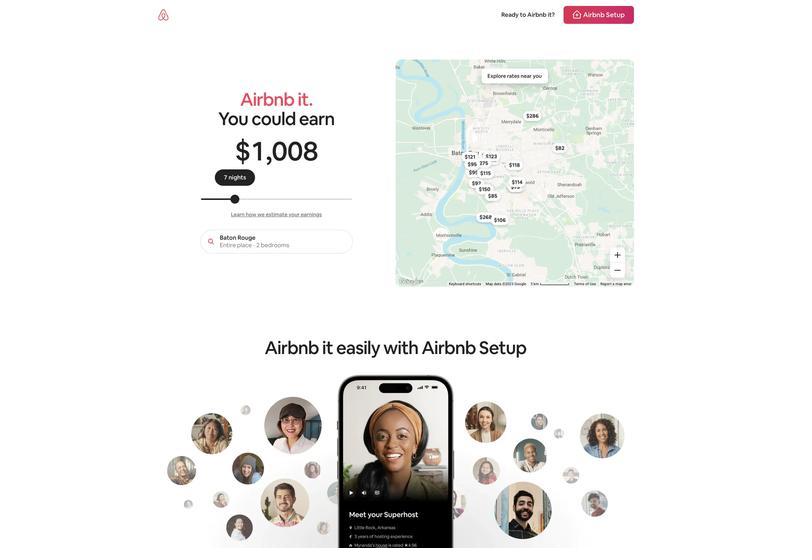 Task type: locate. For each thing, give the bounding box(es) containing it.
km
[[534, 282, 539, 286]]

$286 button
[[523, 111, 542, 121]]

$114 button
[[508, 177, 526, 187]]

1 0 from the left
[[271, 133, 287, 168]]

7
[[226, 173, 230, 181]]

0 horizontal spatial $118 button
[[482, 155, 500, 165]]

baton rouge entire place · 2 bedrooms
[[220, 234, 289, 249]]

airbnb it easily with airbnb setup
[[265, 336, 526, 359]]

2 0 from the left
[[287, 133, 303, 168]]

$118 inside $118 button
[[486, 156, 496, 163]]

airbnb for airbnb setup
[[583, 10, 605, 19]]

$275
[[476, 160, 488, 166]]

$268 button
[[476, 212, 495, 222]]

learn how we estimate your earnings
[[231, 211, 322, 218]]

$121 button
[[461, 152, 479, 162]]

of
[[585, 282, 589, 286]]

$99
[[469, 169, 478, 176]]

keyboard shortcuts
[[449, 282, 481, 286]]

terms
[[574, 282, 585, 286]]

a smiling superhost in the airbnb app. text informs us that her name is myranda, she has three years' experience hosting in little rock, and her airbnb rating is 4.96 stars out of 5. image
[[157, 373, 634, 548], [157, 373, 634, 548]]

you
[[218, 107, 248, 130]]

rates
[[507, 73, 520, 79]]

baton
[[220, 234, 236, 242]]

terms of use
[[574, 282, 596, 286]]

0 left 8
[[287, 133, 303, 168]]

to
[[520, 11, 526, 19]]

$75
[[511, 184, 520, 190]]

$85 button
[[485, 191, 500, 201]]

it.
[[298, 88, 313, 111]]

terms of use link
[[574, 282, 596, 286]]

5 km button
[[528, 281, 572, 287]]

$103 button
[[507, 182, 525, 192]]

earnings
[[301, 211, 322, 218]]

0 right 1
[[271, 133, 287, 168]]

$115 button
[[477, 168, 494, 179], [506, 180, 523, 190]]

$82
[[555, 145, 564, 151]]

setup
[[606, 10, 625, 19]]

$150 button
[[475, 184, 494, 195]]

keyboard
[[449, 282, 465, 286]]

airbnb for airbnb it. you could earn
[[240, 88, 294, 111]]

0 horizontal spatial $118
[[486, 156, 496, 163]]

$150
[[479, 186, 490, 193]]

1 horizontal spatial $118
[[509, 162, 520, 168]]

$82 button
[[552, 143, 568, 153]]

your
[[289, 211, 300, 218]]

$114
[[512, 179, 522, 185]]

None range field
[[201, 198, 352, 200]]

1 vertical spatial $115
[[509, 182, 520, 188]]

data
[[494, 282, 501, 286]]

$123 $118
[[486, 153, 520, 168]]

0 vertical spatial $115
[[480, 170, 491, 177]]

$118
[[486, 156, 496, 163], [509, 162, 520, 168]]

with
[[383, 336, 418, 359]]

nights
[[231, 173, 248, 181]]

error
[[624, 282, 632, 286]]

zoom out image
[[614, 267, 620, 273]]

$75 button
[[507, 182, 523, 192]]

report a map error link
[[601, 282, 632, 286]]

map
[[615, 282, 623, 286]]

use
[[590, 282, 596, 286]]

,
[[265, 133, 271, 168]]

keyboard shortcuts button
[[449, 281, 481, 287]]

estimate
[[266, 211, 288, 218]]

map data ©2023 google
[[486, 282, 526, 286]]

airbnb
[[583, 10, 605, 19], [527, 11, 547, 19], [240, 88, 294, 111], [265, 336, 319, 359]]

0
[[271, 133, 287, 168], [287, 133, 303, 168]]

$118 inside $123 $118
[[509, 162, 520, 168]]

1 horizontal spatial $118 button
[[506, 160, 523, 170]]

1
[[252, 133, 263, 168]]

google image
[[397, 277, 422, 287]]

airbnb inside airbnb it. you could earn
[[240, 88, 294, 111]]

explore
[[488, 73, 506, 79]]

0 vertical spatial $115 button
[[477, 168, 494, 179]]

$118 button
[[482, 155, 500, 165], [506, 160, 523, 170]]

5
[[531, 282, 533, 286]]

$275 button
[[473, 158, 491, 168]]

·
[[253, 241, 255, 249]]

ready to airbnb it?
[[501, 11, 555, 19]]

1 horizontal spatial $115
[[509, 182, 520, 188]]

airbnb homepage image
[[157, 9, 169, 21]]

$95
[[468, 161, 477, 168]]

airbnb setup
[[422, 336, 526, 359]]

1 horizontal spatial $115 button
[[506, 180, 523, 190]]

earn
[[299, 107, 335, 130]]

google
[[515, 282, 526, 286]]

1 vertical spatial $115 button
[[506, 180, 523, 190]]



Task type: vqa. For each thing, say whether or not it's contained in the screenshot.
shortcuts
yes



Task type: describe. For each thing, give the bounding box(es) containing it.
5 km
[[531, 282, 540, 286]]

$136
[[482, 152, 493, 159]]

a
[[613, 282, 615, 286]]

an
[[256, 173, 263, 181]]

estimated
[[264, 173, 292, 181]]

7 nights at an estimated
[[226, 173, 294, 181]]

$99 button
[[465, 167, 482, 178]]

$ 1 , 0 0 8
[[235, 133, 318, 168]]

could
[[251, 107, 296, 130]]

rouge
[[238, 234, 256, 242]]

0 horizontal spatial $115 button
[[477, 168, 494, 179]]

learn
[[231, 211, 245, 218]]

map region
[[350, 60, 636, 345]]

easily
[[336, 336, 380, 359]]

near
[[521, 73, 532, 79]]

learn how we estimate your earnings button
[[231, 211, 322, 218]]

$92
[[472, 180, 481, 186]]

at
[[250, 173, 255, 181]]

ready
[[501, 11, 519, 19]]

$268
[[479, 214, 492, 221]]

$286
[[526, 113, 539, 119]]

bedrooms
[[261, 241, 289, 249]]

2
[[256, 241, 260, 249]]

it?
[[548, 11, 555, 19]]

$123
[[486, 153, 497, 160]]

explore rates near you
[[488, 73, 542, 79]]

$136 button
[[478, 150, 496, 160]]

how
[[246, 211, 256, 218]]

you
[[533, 73, 542, 79]]

map
[[486, 282, 493, 286]]

explore rates near you button
[[482, 69, 548, 83]]

$123 button
[[482, 151, 500, 161]]

$106
[[494, 217, 506, 223]]

$92 button
[[468, 178, 484, 188]]

7 nights button
[[226, 173, 248, 181]]

we
[[257, 211, 265, 218]]

report
[[601, 282, 612, 286]]

airbnb for airbnb it easily with airbnb setup
[[265, 336, 319, 359]]

0 horizontal spatial $115
[[480, 170, 491, 177]]

$
[[235, 133, 250, 168]]

shortcuts
[[465, 282, 481, 286]]

zoom in image
[[614, 252, 620, 258]]

airbnb it. you could earn
[[218, 88, 335, 130]]

8
[[303, 133, 318, 168]]

it
[[322, 336, 333, 359]]

report a map error
[[601, 282, 632, 286]]

$121
[[465, 154, 475, 160]]

place
[[237, 241, 252, 249]]

$95 button
[[464, 159, 480, 170]]

airbnb setup
[[583, 10, 625, 19]]

©2023
[[502, 282, 514, 286]]

entire
[[220, 241, 236, 249]]

airbnb setup link
[[564, 6, 634, 24]]

$103
[[510, 183, 522, 190]]

$85
[[488, 193, 497, 199]]

$106 button
[[491, 215, 509, 225]]



